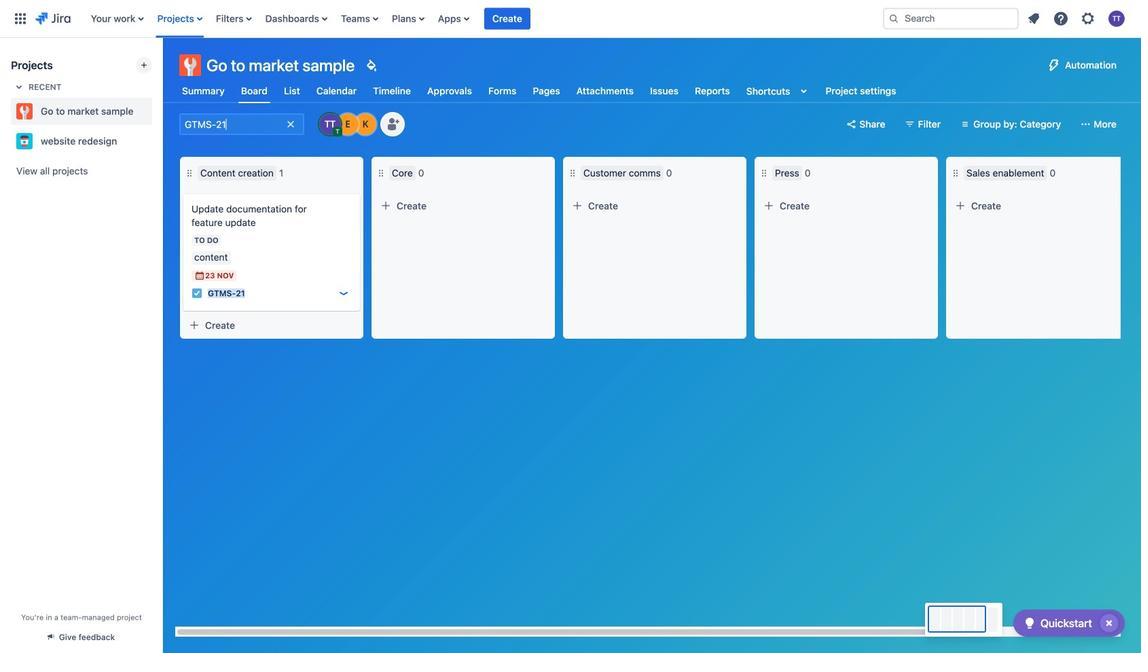 Task type: describe. For each thing, give the bounding box(es) containing it.
clear image
[[285, 119, 296, 130]]

your profile and settings image
[[1109, 11, 1125, 27]]

help image
[[1053, 11, 1070, 27]]

due date: 23 november 2023 image
[[194, 270, 205, 281]]

content creation element
[[198, 166, 276, 181]]

create image
[[175, 185, 192, 201]]

Search field
[[883, 8, 1019, 30]]

notifications image
[[1026, 11, 1042, 27]]

press element
[[773, 166, 802, 181]]

appswitcher icon image
[[12, 11, 29, 27]]

add to starred image
[[148, 133, 164, 149]]

automation image
[[1046, 57, 1063, 73]]

task image
[[192, 288, 202, 299]]

primary element
[[8, 0, 873, 38]]

add people image
[[385, 116, 401, 133]]

settings image
[[1080, 11, 1097, 27]]

Search board text field
[[181, 115, 284, 134]]



Task type: locate. For each thing, give the bounding box(es) containing it.
tab list
[[171, 79, 908, 103]]

due date: 23 november 2023 image
[[194, 270, 205, 281]]

collapse image
[[1106, 165, 1122, 181]]

banner
[[0, 0, 1142, 38]]

None search field
[[883, 8, 1019, 30]]

customer comms element
[[581, 166, 664, 181]]

sidebar navigation image
[[148, 54, 178, 82]]

low image
[[338, 288, 349, 299]]

core element
[[389, 166, 416, 181]]

list
[[84, 0, 873, 38], [1022, 6, 1133, 31]]

create project image
[[139, 60, 149, 71]]

add to starred image
[[148, 103, 164, 120]]

jira image
[[35, 11, 71, 27], [35, 11, 71, 27]]

set project background image
[[363, 57, 379, 73]]

list item
[[484, 0, 531, 38]]

dismiss quickstart image
[[1099, 613, 1121, 635]]

collapse recent projects image
[[11, 79, 27, 95]]

check image
[[1022, 616, 1038, 632]]

search image
[[889, 13, 900, 24]]

1 horizontal spatial list
[[1022, 6, 1133, 31]]

sales enablement element
[[964, 166, 1048, 181]]

0 horizontal spatial list
[[84, 0, 873, 38]]



Task type: vqa. For each thing, say whether or not it's contained in the screenshot.
sales enablement element
yes



